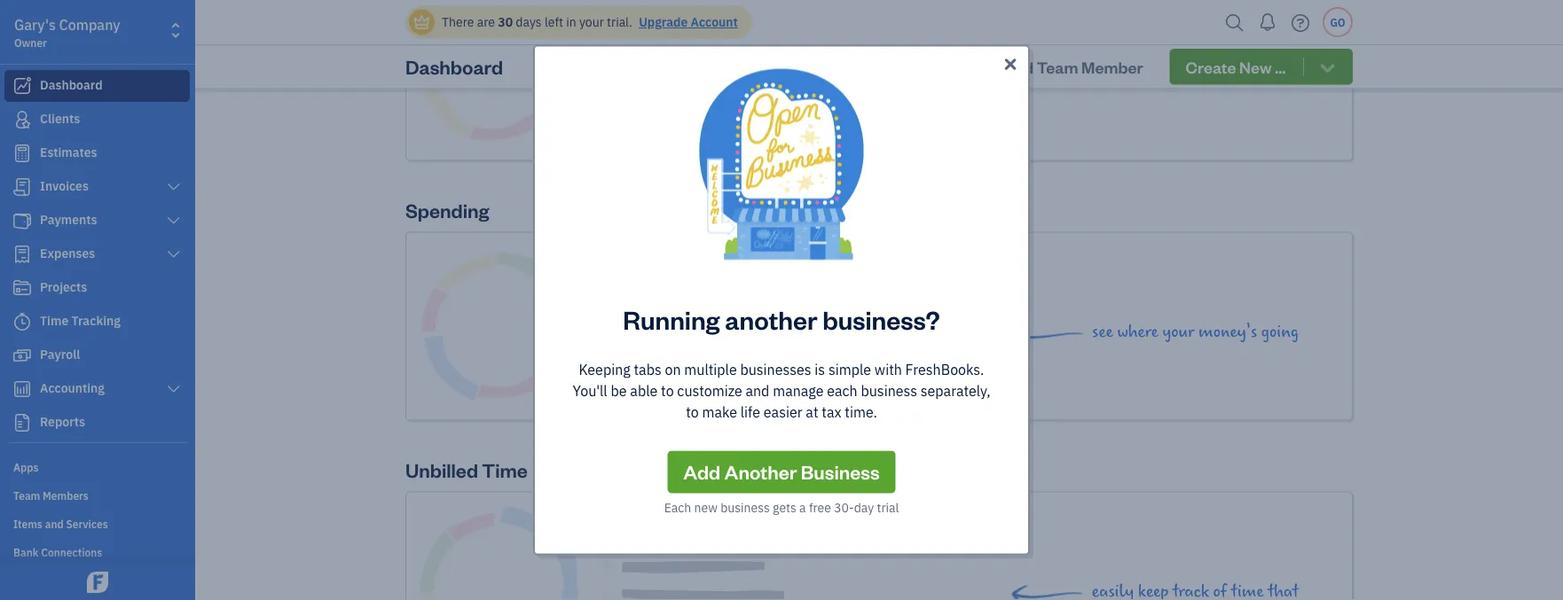 Task type: locate. For each thing, give the bounding box(es) containing it.
time.
[[845, 403, 878, 422]]

and
[[746, 382, 770, 400]]

0 vertical spatial chevron large down image
[[166, 214, 182, 228]]

another
[[725, 460, 797, 485]]

2 vertical spatial chevron large down image
[[166, 383, 182, 397]]

business down with
[[861, 382, 918, 400]]

search image
[[1221, 9, 1250, 36]]

trial
[[877, 500, 899, 516]]

day
[[854, 500, 874, 516]]

timer image
[[12, 313, 33, 331]]

manage
[[773, 382, 824, 400]]

separately,
[[921, 382, 991, 400]]

company
[[59, 16, 120, 34]]

to down 'on'
[[661, 382, 674, 400]]

2 vertical spatial your
[[1163, 323, 1195, 343]]

member
[[1082, 56, 1144, 77]]

team members image
[[13, 488, 190, 502]]

main element
[[0, 0, 240, 601]]

1 vertical spatial money's
[[1199, 323, 1258, 343]]

business down another
[[721, 500, 770, 516]]

a
[[800, 500, 806, 516]]

to
[[661, 382, 674, 400], [686, 403, 699, 422]]

0 vertical spatial to
[[661, 382, 674, 400]]

0 horizontal spatial to
[[661, 382, 674, 400]]

chevron large down image for expense icon
[[166, 248, 182, 262]]

add up new
[[684, 460, 721, 485]]

1 vertical spatial to
[[686, 403, 699, 422]]

1 vertical spatial where
[[1118, 323, 1159, 343]]

account
[[691, 14, 738, 30]]

chart image
[[12, 381, 33, 399]]

go to help image
[[1287, 9, 1315, 36]]

going
[[1262, 323, 1299, 343]]

unbilled
[[406, 458, 478, 484]]

see
[[1039, 63, 1061, 82], [1093, 323, 1114, 343]]

spending
[[406, 198, 489, 224]]

is
[[815, 360, 826, 379]]

from
[[1264, 63, 1299, 82]]

business
[[861, 382, 918, 400], [721, 500, 770, 516]]

be
[[611, 382, 627, 400]]

business inside keeping tabs on multiple businesses is simple with freshbooks. you'll be able to customize and manage each business separately, to make life easier at tax time.
[[861, 382, 918, 400]]

1 horizontal spatial where
[[1118, 323, 1159, 343]]

tax
[[822, 403, 842, 422]]

money's left going
[[1199, 323, 1258, 343]]

running another business?
[[623, 303, 941, 336]]

days
[[516, 14, 542, 30]]

add
[[1003, 56, 1034, 77], [684, 460, 721, 485]]

items and services image
[[13, 517, 190, 531]]

money's
[[1146, 63, 1205, 82], [1199, 323, 1258, 343]]

your
[[580, 14, 604, 30], [1110, 63, 1142, 82], [1163, 323, 1195, 343]]

customize
[[678, 382, 743, 400]]

1 horizontal spatial add
[[1003, 56, 1034, 77]]

see for see where your money's going
[[1093, 323, 1114, 343]]

dashboard image
[[12, 77, 33, 95]]

add for add another business
[[684, 460, 721, 485]]

1 chevron large down image from the top
[[166, 214, 182, 228]]

1 horizontal spatial your
[[1110, 63, 1142, 82]]

money's for going
[[1199, 323, 1258, 343]]

0 horizontal spatial see
[[1039, 63, 1061, 82]]

business?
[[823, 303, 941, 336]]

new
[[695, 500, 718, 516]]

to left 'make'
[[686, 403, 699, 422]]

0 vertical spatial money's
[[1146, 63, 1205, 82]]

0 vertical spatial see
[[1039, 63, 1061, 82]]

1 vertical spatial add
[[684, 460, 721, 485]]

expense image
[[12, 246, 33, 264]]

0 vertical spatial add
[[1003, 56, 1034, 77]]

add left team in the top of the page
[[1003, 56, 1034, 77]]

add inside running another business? dialog
[[684, 460, 721, 485]]

at
[[806, 403, 819, 422]]

are
[[477, 14, 495, 30]]

1 horizontal spatial business
[[861, 382, 918, 400]]

unbilled time
[[406, 458, 528, 484]]

1 vertical spatial business
[[721, 500, 770, 516]]

add team member
[[1003, 56, 1144, 77]]

1 vertical spatial see
[[1093, 323, 1114, 343]]

estimate image
[[12, 145, 33, 162]]

trial.
[[607, 14, 633, 30]]

report image
[[12, 414, 33, 432]]

bank connections image
[[13, 545, 190, 559]]

crown image
[[413, 13, 431, 32]]

team
[[1037, 56, 1079, 77]]

gary's company owner
[[14, 16, 120, 50]]

0 horizontal spatial where
[[1065, 63, 1106, 82]]

3 chevron large down image from the top
[[166, 383, 182, 397]]

2 chevron large down image from the top
[[166, 248, 182, 262]]

money's left "coming"
[[1146, 63, 1205, 82]]

chevron large down image
[[166, 214, 182, 228], [166, 248, 182, 262], [166, 383, 182, 397]]

0 vertical spatial business
[[861, 382, 918, 400]]

2 horizontal spatial your
[[1163, 323, 1195, 343]]

0 vertical spatial where
[[1065, 63, 1106, 82]]

upgrade account link
[[636, 14, 738, 30]]

1 vertical spatial your
[[1110, 63, 1142, 82]]

running another business? dialog
[[0, 24, 1564, 577]]

1 horizontal spatial to
[[686, 403, 699, 422]]

money's for coming
[[1146, 63, 1205, 82]]

each
[[827, 382, 858, 400]]

1 horizontal spatial see
[[1093, 323, 1114, 343]]

0 horizontal spatial your
[[580, 14, 604, 30]]

each new business gets a free 30-day trial
[[664, 500, 899, 516]]

freshbooks image
[[83, 572, 112, 594]]

add team member button
[[987, 49, 1160, 85]]

easier
[[764, 403, 803, 422]]

add another business
[[684, 460, 880, 485]]

gary's
[[14, 16, 56, 34]]

where
[[1065, 63, 1106, 82], [1118, 323, 1159, 343]]

multiple
[[685, 360, 737, 379]]

left
[[545, 14, 563, 30]]

0 horizontal spatial add
[[684, 460, 721, 485]]

owner
[[14, 36, 47, 50]]

see where your money's going
[[1093, 323, 1299, 343]]

simple
[[829, 360, 872, 379]]

1 vertical spatial chevron large down image
[[166, 248, 182, 262]]



Task type: vqa. For each thing, say whether or not it's contained in the screenshot.
the apps
no



Task type: describe. For each thing, give the bounding box(es) containing it.
where for see where your money's going
[[1118, 323, 1159, 343]]

businesses
[[741, 360, 812, 379]]

another
[[725, 303, 818, 336]]

there
[[442, 14, 474, 30]]

each
[[664, 500, 692, 516]]

30-
[[834, 500, 854, 516]]

your for see where your money's coming from
[[1110, 63, 1142, 82]]

close image
[[1002, 53, 1020, 75]]

free
[[809, 500, 832, 516]]

payment image
[[12, 212, 33, 230]]

client image
[[12, 111, 33, 129]]

0 horizontal spatial business
[[721, 500, 770, 516]]

able
[[630, 382, 658, 400]]

your for see where your money's going
[[1163, 323, 1195, 343]]

business
[[801, 460, 880, 485]]

in
[[566, 14, 577, 30]]

see for see where your money's coming from
[[1039, 63, 1061, 82]]

dashboard
[[406, 54, 503, 79]]

with
[[875, 360, 903, 379]]

0 vertical spatial your
[[580, 14, 604, 30]]

keeping
[[579, 360, 631, 379]]

keeping tabs on multiple businesses is simple with freshbooks. you'll be able to customize and manage each business separately, to make life easier at tax time.
[[573, 360, 991, 422]]

life
[[741, 403, 761, 422]]

upgrade
[[639, 14, 688, 30]]

apps image
[[13, 460, 190, 474]]

make
[[703, 403, 738, 422]]

there are 30 days left in your trial. upgrade account
[[442, 14, 738, 30]]

running
[[623, 303, 720, 336]]

freshbooks.
[[906, 360, 985, 379]]

add for add team member
[[1003, 56, 1034, 77]]

chevron large down image for chart image in the bottom of the page
[[166, 383, 182, 397]]

you'll
[[573, 382, 608, 400]]

see where your money's coming from
[[1039, 63, 1299, 82]]

chevron large down image for payment icon
[[166, 214, 182, 228]]

coming
[[1209, 63, 1260, 82]]

invoice image
[[12, 178, 33, 196]]

gets
[[773, 500, 797, 516]]

30
[[498, 14, 513, 30]]

tabs
[[634, 360, 662, 379]]

money image
[[12, 347, 33, 365]]

where for see where your money's coming from
[[1065, 63, 1106, 82]]

add another business button
[[668, 451, 896, 494]]

chevron large down image
[[166, 180, 182, 194]]

on
[[665, 360, 681, 379]]

project image
[[12, 280, 33, 297]]

time
[[482, 458, 528, 484]]



